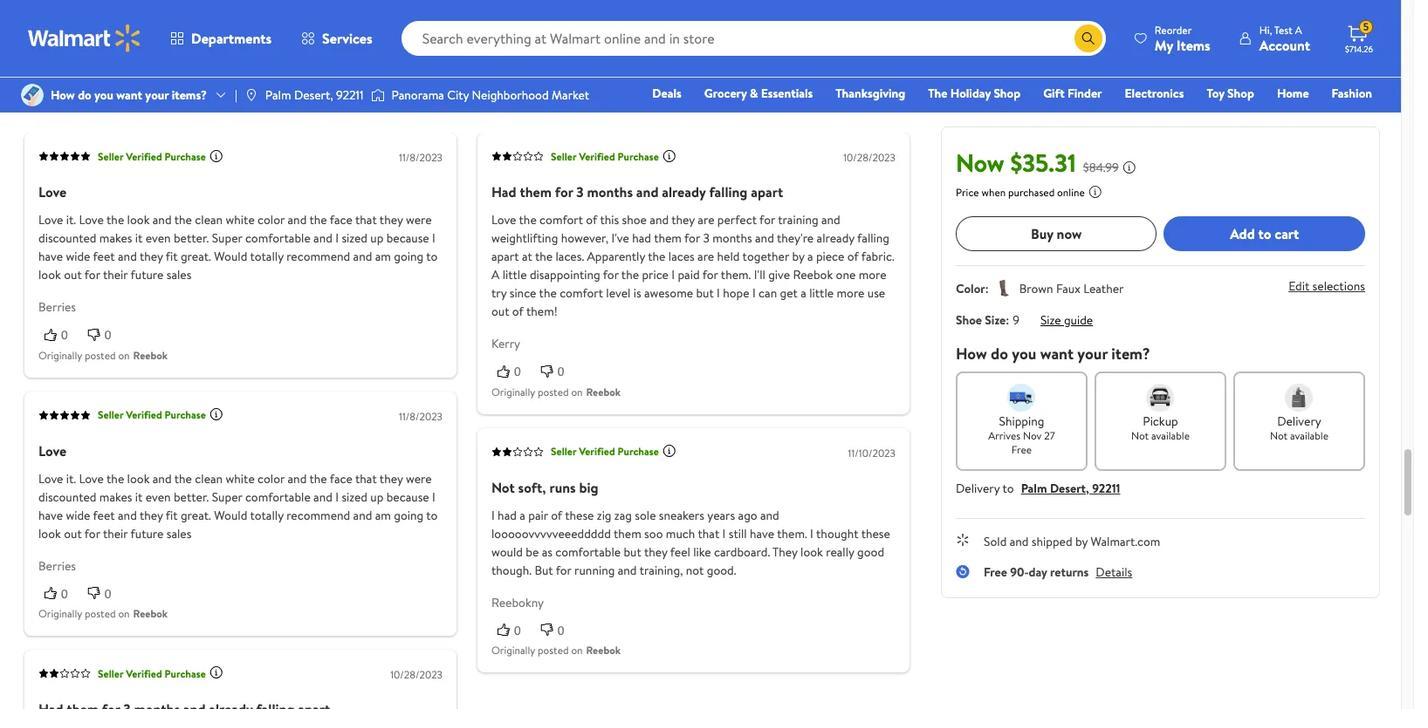 Task type: locate. For each thing, give the bounding box(es) containing it.
92211 up walmart.com
[[1093, 480, 1121, 498]]

1 11/8/2023 from the top
[[399, 150, 443, 165]]

of right pair
[[551, 507, 562, 524]]

delivery down intent image for delivery
[[1278, 413, 1322, 431]]

1 going from the top
[[394, 248, 424, 265]]

list item up see more list
[[409, 20, 486, 48]]

0 horizontal spatial apart
[[492, 248, 519, 265]]

1 horizontal spatial do
[[991, 343, 1009, 365]]

0 vertical spatial are
[[698, 211, 715, 229]]

details
[[1096, 564, 1133, 582]]

a inside love the comfort of this shoe and they are perfect for training and weightlifting however, i've had them for 3 months and they're already falling apart at the laces. apparently the laces are held together by a piece of fabric. a little disappointing for the price i paid for them. i'll give reebok one more try since the comfort level is awesome but i hope i can get a little more use out of them!
[[492, 266, 500, 284]]

your for item?
[[1078, 343, 1108, 365]]

home link
[[1270, 84, 1317, 103]]

buy now
[[1031, 224, 1082, 243]]

these up good
[[862, 525, 891, 542]]

seller verified purchase for the bottommost seller verified purchase information icon
[[551, 444, 659, 459]]

2 vertical spatial them
[[614, 525, 642, 542]]

walk
[[394, 60, 419, 78]]

 image for how
[[21, 84, 44, 107]]

2 (36) from the left
[[537, 25, 558, 43]]

0 vertical spatial were
[[406, 211, 432, 229]]

list
[[21, 20, 920, 48]]

a inside i had a pair of these zig zag sole sneakers years ago and looooovvvvveeeddddd them soo much that i still have them.  i thought these would be as comfortable but they feel like cardboard.  they look really good though.  but for running and training,  not good.
[[520, 507, 526, 524]]

0 horizontal spatial your
[[145, 86, 169, 104]]

free down shipping
[[1012, 443, 1032, 458]]

they
[[380, 211, 403, 229], [672, 211, 695, 229], [140, 248, 163, 265], [380, 470, 403, 487], [140, 507, 163, 524], [644, 543, 668, 561]]

2 future from the top
[[131, 525, 164, 542]]

list item down services
[[297, 55, 373, 83]]

2 vertical spatial comfortable
[[556, 543, 621, 561]]

palm
[[265, 86, 291, 104], [1021, 480, 1048, 498]]

do for how do you want your item?
[[991, 343, 1009, 365]]

little up since
[[503, 266, 527, 284]]

1 berries from the top
[[38, 298, 76, 316]]

1 vertical spatial were
[[406, 470, 432, 487]]

shipping arrives nov 27 free
[[989, 413, 1056, 458]]

list item up panorama
[[380, 55, 458, 83]]

1 vertical spatial sales
[[167, 525, 192, 542]]

delivery to palm desert, 92211
[[956, 480, 1121, 498]]

size
[[342, 25, 363, 43], [985, 312, 1006, 329], [1041, 312, 1062, 329]]

them. up they
[[777, 525, 808, 542]]

cardboard.
[[714, 543, 770, 561]]

0 vertical spatial great.
[[181, 248, 211, 265]]

0 horizontal spatial a
[[520, 507, 526, 524]]

discounted
[[38, 229, 96, 247], [38, 488, 96, 506]]

item?
[[1112, 343, 1151, 365]]

size left the (52) at the top left of the page
[[342, 25, 363, 43]]

1 horizontal spatial you
[[1012, 343, 1037, 365]]

list item containing feet
[[409, 20, 486, 48]]

desert, down the "sole"
[[294, 86, 333, 104]]

seller verified purchase information image
[[663, 149, 677, 163], [209, 666, 223, 680]]

1 vertical spatial because
[[387, 488, 429, 506]]

list item up (34)
[[21, 20, 123, 48]]

2 (24) from the left
[[422, 60, 444, 78]]

them up 'laces'
[[654, 229, 682, 247]]

apart up perfect
[[751, 182, 783, 202]]

them down zag
[[614, 525, 642, 542]]

comfort down disappointing
[[560, 284, 603, 302]]

0 vertical spatial clean
[[195, 211, 223, 229]]

for inside i had a pair of these zig zag sole sneakers years ago and looooovvvvveeeddddd them soo much that i still have them.  i thought these would be as comfortable but they feel like cardboard.  they look really good though.  but for running and training,  not good.
[[556, 562, 572, 579]]

them. inside i had a pair of these zig zag sole sneakers years ago and looooovvvvveeeddddd them soo much that i still have them.  i thought these would be as comfortable but they feel like cardboard.  they look really good though.  but for running and training,  not good.
[[777, 525, 808, 542]]

they inside love the comfort of this shoe and they are perfect for training and weightlifting however, i've had them for 3 months and they're already falling apart at the laces. apparently the laces are held together by a piece of fabric. a little disappointing for the price i paid for them. i'll give reebok one more try since the comfort level is awesome but i hope i can get a little more use out of them!
[[672, 211, 695, 229]]

falling up perfect
[[709, 182, 748, 202]]

0 horizontal spatial (36)
[[450, 25, 472, 43]]

0 vertical spatial them.
[[721, 266, 751, 284]]

price for price (33)
[[125, 60, 152, 78]]

looooovvvvveeeddddd
[[492, 525, 611, 542]]

0 horizontal spatial seller verified purchase information image
[[209, 666, 223, 680]]

1 vertical spatial them.
[[777, 525, 808, 542]]

1 vertical spatial wide
[[66, 507, 90, 524]]

2 up from the top
[[371, 488, 384, 506]]

1 horizontal spatial :
[[1006, 312, 1010, 329]]

makes
[[99, 229, 132, 247], [99, 488, 132, 506]]

this
[[600, 211, 619, 229]]

2 horizontal spatial not
[[1271, 429, 1288, 444]]

(24) for sole (24)
[[337, 60, 359, 78]]

registry link
[[1164, 108, 1224, 127]]

price
[[125, 60, 152, 78], [956, 185, 979, 200]]

1 horizontal spatial apart
[[751, 182, 783, 202]]

1 horizontal spatial but
[[696, 284, 714, 302]]

a inside the hi, test a account
[[1296, 22, 1303, 37]]

3 inside love the comfort of this shoe and they are perfect for training and weightlifting however, i've had them for 3 months and they're already falling apart at the laces. apparently the laces are held together by a piece of fabric. a little disappointing for the price i paid for them. i'll give reebok one more try since the comfort level is awesome but i hope i can get a little more use out of them!
[[703, 229, 710, 247]]

them right had
[[520, 182, 552, 202]]

to inside button
[[1259, 224, 1272, 243]]

0 vertical spatial their
[[103, 266, 128, 284]]

1 vertical spatial are
[[698, 248, 715, 265]]

would for the top seller verified purchase information icon
[[214, 248, 247, 265]]

delivery for to
[[956, 480, 1000, 498]]

color for color (34)
[[35, 60, 65, 78]]

available inside delivery not available
[[1291, 429, 1329, 444]]

walk (24)
[[394, 60, 444, 78]]

walmart+ link
[[1313, 108, 1381, 127]]

free inside shipping arrives nov 27 free
[[1012, 443, 1032, 458]]

5
[[1364, 19, 1370, 34]]

free
[[1012, 443, 1032, 458], [984, 564, 1008, 582]]

1 sized from the top
[[342, 229, 368, 247]]

little right get
[[810, 284, 834, 302]]

them inside love the comfort of this shoe and they are perfect for training and weightlifting however, i've had them for 3 months and they're already falling apart at the laces. apparently the laces are held together by a piece of fabric. a little disappointing for the price i paid for them. i'll give reebok one more try since the comfort level is awesome but i hope i can get a little more use out of them!
[[654, 229, 682, 247]]

1 vertical spatial apart
[[492, 248, 519, 265]]

1 horizontal spatial had
[[632, 229, 651, 247]]

2 vertical spatial have
[[750, 525, 775, 542]]

love
[[38, 182, 67, 202], [38, 211, 63, 229], [79, 211, 104, 229], [492, 211, 516, 229], [38, 441, 67, 460], [38, 470, 63, 487], [79, 470, 104, 487]]

2 wide from the top
[[66, 507, 90, 524]]

1 vertical spatial falling
[[858, 229, 890, 247]]

0 horizontal spatial how
[[51, 86, 75, 104]]

seller verified purchase for middle seller verified purchase information icon
[[98, 408, 206, 422]]

0 vertical spatial fit
[[166, 248, 178, 265]]

2 vertical spatial seller verified purchase information image
[[663, 444, 677, 458]]

learn more about strikethrough prices image
[[1123, 161, 1137, 175]]

1 super from the top
[[212, 229, 242, 247]]

had them for 3 months and already falling apart
[[492, 182, 783, 202]]

palm down the nov
[[1021, 480, 1048, 498]]

0 vertical spatial already
[[662, 182, 706, 202]]

them. up hope
[[721, 266, 751, 284]]

1 horizontal spatial delivery
[[1278, 413, 1322, 431]]

list item containing sole
[[297, 55, 373, 83]]

comfort
[[35, 25, 81, 43]]

by right shipped
[[1076, 534, 1088, 551]]

0 horizontal spatial 10/28/2023
[[391, 668, 443, 683]]

0 vertical spatial little
[[503, 266, 527, 284]]

how down shoe
[[956, 343, 987, 365]]

1 future from the top
[[131, 266, 164, 284]]

1 up from the top
[[371, 229, 384, 247]]

apart left at
[[492, 248, 519, 265]]

apart inside love the comfort of this shoe and they are perfect for training and weightlifting however, i've had them for 3 months and they're already falling apart at the laces. apparently the laces are held together by a piece of fabric. a little disappointing for the price i paid for them. i'll give reebok one more try since the comfort level is awesome but i hope i can get a little more use out of them!
[[492, 248, 519, 265]]

$35.31
[[1011, 146, 1077, 180]]

0 vertical spatial better.
[[174, 229, 209, 247]]

i had a pair of these zig zag sole sneakers years ago and looooovvvvveeeddddd them soo much that i still have them.  i thought these would be as comfortable but they feel like cardboard.  they look really good though.  but for running and training,  not good.
[[492, 507, 891, 579]]

2 going from the top
[[394, 507, 424, 524]]

comfort (173)
[[35, 25, 109, 43]]

are left perfect
[[698, 211, 715, 229]]

reebok
[[793, 266, 833, 284], [133, 348, 168, 363], [586, 384, 621, 399], [133, 607, 168, 621], [586, 643, 621, 658]]

had inside i had a pair of these zig zag sole sneakers years ago and looooovvvvveeeddddd them soo much that i still have them.  i thought these would be as comfortable but they feel like cardboard.  they look really good though.  but for running and training,  not good.
[[498, 507, 517, 524]]

one debit
[[1239, 109, 1298, 127]]

more up use
[[859, 266, 887, 284]]

list item containing style
[[493, 20, 572, 48]]

color inside list item
[[35, 60, 65, 78]]

available down intent image for pickup
[[1152, 429, 1190, 444]]

0 vertical spatial have
[[38, 248, 63, 265]]

like
[[694, 543, 711, 561]]

palm down (28)
[[265, 86, 291, 104]]

0 horizontal spatial them.
[[721, 266, 751, 284]]

list item containing size
[[328, 20, 402, 48]]

2 makes from the top
[[99, 488, 132, 506]]

but inside love the comfort of this shoe and they are perfect for training and weightlifting however, i've had them for 3 months and they're already falling apart at the laces. apparently the laces are held together by a piece of fabric. a little disappointing for the price i paid for them. i'll give reebok one more try since the comfort level is awesome but i hope i can get a little more use out of them!
[[696, 284, 714, 302]]

price for price when purchased online
[[956, 185, 979, 200]]

months up the this
[[587, 182, 633, 202]]

them
[[520, 182, 552, 202], [654, 229, 682, 247], [614, 525, 642, 542]]

1 color from the top
[[258, 211, 285, 229]]

falling up the "fabric." on the right top of page
[[858, 229, 890, 247]]

0 vertical spatial would
[[214, 248, 247, 265]]

(24) right walk
[[422, 60, 444, 78]]

by down "they're"
[[792, 248, 805, 265]]

disappointing
[[530, 266, 600, 284]]

2 color from the top
[[258, 470, 285, 487]]

1 horizontal spatial (24)
[[422, 60, 444, 78]]

departments button
[[155, 17, 287, 59]]

up for the top seller verified purchase information icon
[[371, 229, 384, 247]]

great.
[[181, 248, 211, 265], [181, 507, 211, 524]]

however,
[[561, 229, 609, 247]]

do down (34)
[[78, 86, 91, 104]]

:
[[986, 280, 989, 298], [1006, 312, 1010, 329]]

0 vertical spatial seller verified purchase information image
[[663, 149, 677, 163]]

2 would from the top
[[214, 507, 247, 524]]

your for items?
[[145, 86, 169, 104]]

not down intent image for pickup
[[1132, 429, 1149, 444]]

verified for bottom seller verified purchase information image
[[126, 666, 162, 681]]

list item up sole (24) at the left top of the page
[[328, 20, 402, 48]]

1 love it. love the look and the clean white color and the face that they were discounted makes it even better. super comfortable and i sized up because i have wide feet and they fit great. would totally recommend and am going to look out for their future sales from the top
[[38, 211, 438, 284]]

sized
[[342, 229, 368, 247], [342, 488, 368, 506]]

1 vertical spatial had
[[498, 507, 517, 524]]

desert, up sold and shipped by walmart.com
[[1050, 480, 1090, 498]]

1 horizontal spatial months
[[713, 229, 752, 247]]

it
[[135, 229, 143, 247], [135, 488, 143, 506]]

price inside list item
[[125, 60, 152, 78]]

do down shoe size : 9
[[991, 343, 1009, 365]]

want down the size guide
[[1041, 343, 1074, 365]]

0 vertical spatial even
[[146, 229, 171, 247]]

0 vertical spatial color
[[258, 211, 285, 229]]

they inside i had a pair of these zig zag sole sneakers years ago and looooovvvvveeeddddd them soo much that i still have them.  i thought these would be as comfortable but they feel like cardboard.  they look really good though.  but for running and training,  not good.
[[644, 543, 668, 561]]

1 vertical spatial sized
[[342, 488, 368, 506]]

the holiday shop link
[[921, 84, 1029, 103]]

list item up |
[[198, 55, 290, 83]]

up for middle seller verified purchase information icon
[[371, 488, 384, 506]]

0 vertical spatial up
[[371, 229, 384, 247]]

2 love it. love the look and the clean white color and the face that they were discounted makes it even better. super comfortable and i sized up because i have wide feet and they fit great. would totally recommend and am going to look out for their future sales from the top
[[38, 470, 438, 542]]

verified for middle seller verified purchase information icon
[[126, 408, 162, 422]]

these left the zig
[[565, 507, 594, 524]]

a right test
[[1296, 22, 1303, 37]]

 image left panorama
[[371, 86, 385, 104]]

0 vertical spatial 11/8/2023
[[399, 150, 443, 165]]

1 horizontal spatial available
[[1291, 429, 1329, 444]]

were
[[406, 211, 432, 229], [406, 470, 432, 487]]

92211
[[336, 86, 364, 104], [1093, 480, 1121, 498]]

&
[[750, 85, 758, 102]]

already up 'laces'
[[662, 182, 706, 202]]

1 clean from the top
[[195, 211, 223, 229]]

 image
[[244, 88, 258, 102]]

delivery inside delivery not available
[[1278, 413, 1322, 431]]

your down price (33)
[[145, 86, 169, 104]]

how for how do you want your items?
[[51, 86, 75, 104]]

one
[[1239, 109, 1265, 127]]

had inside love the comfort of this shoe and they are perfect for training and weightlifting however, i've had them for 3 months and they're already falling apart at the laces. apparently the laces are held together by a piece of fabric. a little disappointing for the price i paid for them. i'll give reebok one more try since the comfort level is awesome but i hope i can get a little more use out of them!
[[632, 229, 651, 247]]

of inside i had a pair of these zig zag sole sneakers years ago and looooovvvvveeeddddd them soo much that i still have them.  i thought these would be as comfortable but they feel like cardboard.  they look really good though.  but for running and training,  not good.
[[551, 507, 562, 524]]

92211 down sole (24) at the left top of the page
[[336, 86, 364, 104]]

months up held
[[713, 229, 752, 247]]

0 vertical spatial discounted
[[38, 229, 96, 247]]

1 (24) from the left
[[337, 60, 359, 78]]

1 vertical spatial do
[[991, 343, 1009, 365]]

of
[[586, 211, 598, 229], [848, 248, 859, 265], [512, 303, 524, 320], [551, 507, 562, 524]]

2 better. from the top
[[174, 488, 209, 506]]

1 horizontal spatial shop
[[1228, 85, 1255, 102]]

1 wide from the top
[[66, 248, 90, 265]]

(36) right style
[[537, 25, 558, 43]]

1 horizontal spatial falling
[[858, 229, 890, 247]]

2 are from the top
[[698, 248, 715, 265]]

list item down comfort
[[21, 55, 104, 83]]

seller verified purchase for the top seller verified purchase information icon
[[98, 149, 206, 164]]

purchase for top seller verified purchase information image
[[618, 149, 659, 164]]

already up piece
[[817, 229, 855, 247]]

1 vertical spatial am
[[375, 507, 391, 524]]

really
[[826, 543, 855, 561]]

are left held
[[698, 248, 715, 265]]

seller for bottom seller verified purchase information image
[[98, 666, 123, 681]]

feet
[[93, 248, 115, 265], [93, 507, 115, 524]]

free left 90-
[[984, 564, 1008, 582]]

list item
[[21, 20, 123, 48], [205, 20, 322, 48], [328, 20, 402, 48], [409, 20, 486, 48], [493, 20, 572, 48], [21, 55, 104, 83], [111, 55, 191, 83], [198, 55, 290, 83], [297, 55, 373, 83], [380, 55, 458, 83]]

1 horizontal spatial your
[[1078, 343, 1108, 365]]

available inside pickup not available
[[1152, 429, 1190, 444]]

had down shoe
[[632, 229, 651, 247]]

seller for top seller verified purchase information image
[[551, 149, 577, 164]]

seller verified purchase for bottom seller verified purchase information image
[[98, 666, 206, 681]]

color up shoe
[[956, 280, 986, 298]]

(96)
[[162, 25, 184, 43]]

10/28/2023 for top seller verified purchase information image
[[844, 150, 896, 165]]

size guide
[[1041, 312, 1093, 329]]

gift finder
[[1044, 85, 1103, 102]]

do
[[78, 86, 91, 104], [991, 343, 1009, 365]]

a left piece
[[808, 248, 814, 265]]

edit selections
[[1289, 278, 1366, 295]]

a up try
[[492, 266, 500, 284]]

of down since
[[512, 303, 524, 320]]

1 recommend from the top
[[287, 248, 350, 265]]

1 am from the top
[[375, 248, 391, 265]]

clean
[[195, 211, 223, 229], [195, 470, 223, 487]]

1 face from the top
[[330, 211, 353, 229]]

you for how do you want your item?
[[1012, 343, 1037, 365]]

but down paid
[[696, 284, 714, 302]]

list item containing quality
[[198, 55, 290, 83]]

intent image for pickup image
[[1147, 384, 1175, 412]]

not inside pickup not available
[[1132, 429, 1149, 444]]

1 horizontal spatial 10/28/2023
[[844, 150, 896, 165]]

of up "one"
[[848, 248, 859, 265]]

verified for top seller verified purchase information image
[[579, 149, 615, 164]]

totally
[[250, 248, 284, 265], [250, 507, 284, 524]]

: left '9'
[[1006, 312, 1010, 329]]

have inside i had a pair of these zig zag sole sneakers years ago and looooovvvvveeeddddd them soo much that i still have them.  i thought these would be as comfortable but they feel like cardboard.  they look really good though.  but for running and training,  not good.
[[750, 525, 775, 542]]

2 super from the top
[[212, 488, 242, 506]]

1 vertical spatial 11/8/2023
[[399, 409, 443, 424]]

not left soft,
[[492, 478, 515, 497]]

1 are from the top
[[698, 211, 715, 229]]

1 shop from the left
[[994, 85, 1021, 102]]

1 vertical spatial that
[[355, 470, 377, 487]]

1 (36) from the left
[[450, 25, 472, 43]]

shop right "holiday"
[[994, 85, 1021, 102]]

see more list
[[21, 55, 920, 83]]

2 available from the left
[[1291, 429, 1329, 444]]

color left (34)
[[35, 60, 65, 78]]

0
[[61, 328, 68, 342], [105, 328, 111, 342], [514, 365, 521, 379], [558, 365, 565, 379], [61, 587, 68, 601], [105, 587, 111, 601], [514, 624, 521, 638], [558, 624, 565, 638]]

0 vertical spatial your
[[145, 86, 169, 104]]

list item up more
[[493, 20, 572, 48]]

items
[[1177, 35, 1211, 55]]

style
[[507, 25, 533, 43]]

1 feet from the top
[[93, 248, 115, 265]]

2 it from the top
[[135, 488, 143, 506]]

them inside i had a pair of these zig zag sole sneakers years ago and looooovvvvveeeddddd them soo much that i still have them.  i thought these would be as comfortable but they feel like cardboard.  they look really good though.  but for running and training,  not good.
[[614, 525, 642, 542]]

1 vertical spatial a
[[492, 266, 500, 284]]

0 horizontal spatial color
[[35, 60, 65, 78]]

not soft, runs big
[[492, 478, 599, 497]]

a right get
[[801, 284, 807, 302]]

shop right toy
[[1228, 85, 1255, 102]]

purchase for the bottommost seller verified purchase information icon
[[618, 444, 659, 459]]

1 horizontal spatial color
[[956, 280, 986, 298]]

1 vertical spatial future
[[131, 525, 164, 542]]

months inside love the comfort of this shoe and they are perfect for training and weightlifting however, i've had them for 3 months and they're already falling apart at the laces. apparently the laces are held together by a piece of fabric. a little disappointing for the price i paid for them. i'll give reebok one more try since the comfort level is awesome but i hope i can get a little more use out of them!
[[713, 229, 752, 247]]

your down guide
[[1078, 343, 1108, 365]]

feet (36)
[[423, 25, 472, 43]]

their
[[103, 266, 128, 284], [103, 525, 128, 542]]

ago
[[738, 507, 758, 524]]

size left guide
[[1041, 312, 1062, 329]]

2 because from the top
[[387, 488, 429, 506]]

2 even from the top
[[146, 488, 171, 506]]

2 11/8/2023 from the top
[[399, 409, 443, 424]]

2 it. from the top
[[66, 470, 76, 487]]

1 great. from the top
[[181, 248, 211, 265]]

1 vertical spatial your
[[1078, 343, 1108, 365]]

1 horizontal spatial (36)
[[537, 25, 558, 43]]

style (36)
[[507, 25, 558, 43]]

0 vertical spatial wide
[[66, 248, 90, 265]]

comfort up however,
[[540, 211, 583, 229]]

falling
[[709, 182, 748, 202], [858, 229, 890, 247]]

you
[[94, 86, 113, 104], [1012, 343, 1037, 365]]

0 vertical spatial comfort
[[540, 211, 583, 229]]

1 available from the left
[[1152, 429, 1190, 444]]

1 horizontal spatial little
[[810, 284, 834, 302]]

posted
[[85, 348, 116, 363], [538, 384, 569, 399], [85, 607, 116, 621], [538, 643, 569, 658]]

already inside love the comfort of this shoe and they are perfect for training and weightlifting however, i've had them for 3 months and they're already falling apart at the laces. apparently the laces are held together by a piece of fabric. a little disappointing for the price i paid for them. i'll give reebok one more try since the comfort level is awesome but i hope i can get a little more use out of them!
[[817, 229, 855, 247]]

0 vertical spatial do
[[78, 86, 91, 104]]

size guide button
[[1041, 312, 1093, 329]]

hi, test a account
[[1260, 22, 1311, 55]]

list item containing walk
[[380, 55, 458, 83]]

1 fit from the top
[[166, 248, 178, 265]]

more down "one"
[[837, 284, 865, 302]]

0 horizontal spatial  image
[[21, 84, 44, 107]]

how do you want your item?
[[956, 343, 1151, 365]]

intent image for shipping image
[[1008, 384, 1036, 412]]

zag
[[615, 507, 632, 524]]

1 horizontal spatial a
[[801, 284, 807, 302]]

list item up "how do you want your items?"
[[111, 55, 191, 83]]

10/28/2023
[[844, 150, 896, 165], [391, 668, 443, 683]]

2 berries from the top
[[38, 557, 76, 575]]

price left (33) at the top of the page
[[125, 60, 152, 78]]

0 vertical spatial recommend
[[287, 248, 350, 265]]

size left '9'
[[985, 312, 1006, 329]]

seller verified purchase information image
[[209, 149, 223, 163], [209, 407, 223, 421], [663, 444, 677, 458]]

3
[[577, 182, 584, 202], [703, 229, 710, 247]]

want down price (33)
[[116, 86, 142, 104]]

1 vertical spatial better.
[[174, 488, 209, 506]]

future for middle seller verified purchase information icon
[[131, 525, 164, 542]]

now $35.31
[[956, 146, 1077, 180]]

a left pair
[[520, 507, 526, 524]]

1 would from the top
[[214, 248, 247, 265]]

list item up (28)
[[205, 20, 322, 48]]

1 were from the top
[[406, 211, 432, 229]]

1 vertical spatial color
[[956, 280, 986, 298]]

(84)
[[285, 25, 308, 43]]

1 vertical spatial going
[[394, 507, 424, 524]]

up
[[371, 229, 384, 247], [371, 488, 384, 506]]

 image down 'color (34)'
[[21, 84, 44, 107]]

0 vertical spatial sales
[[167, 266, 192, 284]]

them. inside love the comfort of this shoe and they are perfect for training and weightlifting however, i've had them for 3 months and they're already falling apart at the laces. apparently the laces are held together by a piece of fabric. a little disappointing for the price i paid for them. i'll give reebok one more try since the comfort level is awesome but i hope i can get a little more use out of them!
[[721, 266, 751, 284]]

2 fit from the top
[[166, 507, 178, 524]]

had left pair
[[498, 507, 517, 524]]

2 great. from the top
[[181, 507, 211, 524]]

reebok inside love the comfort of this shoe and they are perfect for training and weightlifting however, i've had them for 3 months and they're already falling apart at the laces. apparently the laces are held together by a piece of fabric. a little disappointing for the price i paid for them. i'll give reebok one more try since the comfort level is awesome but i hope i can get a little more use out of them!
[[793, 266, 833, 284]]

0 vertical spatial comfortable
[[245, 229, 311, 247]]

sales
[[167, 266, 192, 284], [167, 525, 192, 542]]

the holiday shop
[[929, 85, 1021, 102]]

11/10/2023
[[848, 446, 896, 460]]

 image
[[21, 84, 44, 107], [371, 86, 385, 104]]

0 vertical spatial totally
[[250, 248, 284, 265]]

available down intent image for delivery
[[1291, 429, 1329, 444]]

1 vertical spatial you
[[1012, 343, 1037, 365]]

1 vertical spatial months
[[713, 229, 752, 247]]

size inside list item
[[342, 25, 363, 43]]

you down '9'
[[1012, 343, 1037, 365]]

not down intent image for delivery
[[1271, 429, 1288, 444]]

comfort
[[540, 211, 583, 229], [560, 284, 603, 302]]

1 vertical spatial even
[[146, 488, 171, 506]]

2 horizontal spatial size
[[1041, 312, 1062, 329]]

0 vertical spatial super
[[212, 229, 242, 247]]

how down 'color (34)'
[[51, 86, 75, 104]]

1 vertical spatial it.
[[66, 470, 76, 487]]

you down walmart image on the top of the page
[[94, 86, 113, 104]]

legal information image
[[1089, 185, 1103, 199]]

palm desert, 92211 button
[[1021, 480, 1121, 498]]

(36) right feet
[[450, 25, 472, 43]]

not inside delivery not available
[[1271, 429, 1288, 444]]

shoe
[[622, 211, 647, 229]]

0 horizontal spatial had
[[498, 507, 517, 524]]

(24) right the "sole"
[[337, 60, 359, 78]]

1 vertical spatial but
[[624, 543, 642, 561]]

price left when
[[956, 185, 979, 200]]

already
[[662, 182, 706, 202], [817, 229, 855, 247]]

delivery up sold
[[956, 480, 1000, 498]]

and
[[636, 182, 659, 202], [153, 211, 172, 229], [288, 211, 307, 229], [650, 211, 669, 229], [822, 211, 841, 229], [314, 229, 333, 247], [755, 229, 774, 247], [118, 248, 137, 265], [353, 248, 372, 265], [153, 470, 172, 487], [288, 470, 307, 487], [314, 488, 333, 506], [118, 507, 137, 524], [353, 507, 372, 524], [761, 507, 780, 524], [1010, 534, 1029, 551], [618, 562, 637, 579]]

2 clean from the top
[[195, 470, 223, 487]]

but up the training,
[[624, 543, 642, 561]]

feel
[[670, 543, 691, 561]]

1 white from the top
[[226, 211, 255, 229]]

9
[[1013, 312, 1020, 329]]

1 discounted from the top
[[38, 229, 96, 247]]

1 totally from the top
[[250, 248, 284, 265]]

home
[[1277, 85, 1310, 102]]

would for middle seller verified purchase information icon
[[214, 507, 247, 524]]

: up shoe size : 9
[[986, 280, 989, 298]]

piece
[[816, 248, 845, 265]]

1 even from the top
[[146, 229, 171, 247]]



Task type: vqa. For each thing, say whether or not it's contained in the screenshot.
Add To Favorites List, Dove Chocolate S'Mores 2 Mug Boxed Christmas Gift Set, 8.94Oz image at the left top
no



Task type: describe. For each thing, give the bounding box(es) containing it.
running
[[575, 562, 615, 579]]

1 vertical spatial seller verified purchase information image
[[209, 666, 223, 680]]

available for pickup
[[1152, 429, 1190, 444]]

list item containing comfort
[[21, 20, 123, 48]]

super for middle seller verified purchase information icon
[[212, 488, 242, 506]]

purchase for middle seller verified purchase information icon
[[165, 408, 206, 422]]

size for size (52)
[[342, 25, 363, 43]]

2 face from the top
[[330, 470, 353, 487]]

hi,
[[1260, 22, 1273, 37]]

0 vertical spatial palm
[[265, 86, 291, 104]]

free 90-day returns details
[[984, 564, 1133, 582]]

size (52)
[[342, 25, 388, 43]]

you for how do you want your items?
[[94, 86, 113, 104]]

seller verified purchase for top seller verified purchase information image
[[551, 149, 659, 164]]

2 feet from the top
[[93, 507, 115, 524]]

more
[[497, 55, 530, 74]]

2 totally from the top
[[250, 507, 284, 524]]

Walmart Site-Wide search field
[[401, 21, 1106, 56]]

 image for panorama
[[371, 86, 385, 104]]

palm desert, 92211
[[265, 86, 364, 104]]

2 recommend from the top
[[287, 507, 350, 524]]

(96) button
[[130, 20, 198, 48]]

available for delivery
[[1291, 429, 1329, 444]]

good
[[858, 543, 885, 561]]

verified for the top seller verified purchase information icon
[[126, 149, 162, 164]]

0 vertical spatial desert,
[[294, 86, 333, 104]]

but
[[535, 562, 553, 579]]

2 sized from the top
[[342, 488, 368, 506]]

0 vertical spatial a
[[808, 248, 814, 265]]

laces.
[[556, 248, 584, 265]]

but inside i had a pair of these zig zag sole sneakers years ago and looooovvvvveeeddddd them soo much that i still have them.  i thought these would be as comfortable but they feel like cardboard.  they look really good though.  but for running and training,  not good.
[[624, 543, 642, 561]]

going for the top seller verified purchase information icon
[[394, 248, 424, 265]]

want for item?
[[1041, 343, 1074, 365]]

fashion registry
[[1172, 85, 1373, 127]]

panorama city neighborhood market
[[392, 86, 590, 104]]

love inside love the comfort of this shoe and they are perfect for training and weightlifting however, i've had them for 3 months and they're already falling apart at the laces. apparently the laces are held together by a piece of fabric. a little disappointing for the price i paid for them. i'll give reebok one more try since the comfort level is awesome but i hope i can get a little more use out of them!
[[492, 211, 516, 229]]

1 vertical spatial by
[[1076, 534, 1088, 551]]

toy
[[1207, 85, 1225, 102]]

2 discounted from the top
[[38, 488, 96, 506]]

now
[[956, 146, 1005, 180]]

not
[[686, 562, 704, 579]]

list item containing color
[[21, 55, 104, 83]]

delivery for not
[[1278, 413, 1322, 431]]

(24) for walk (24)
[[422, 60, 444, 78]]

(52)
[[367, 25, 388, 43]]

look inside i had a pair of these zig zag sole sneakers years ago and looooovvvvveeeddddd them soo much that i still have them.  i thought these would be as comfortable but they feel like cardboard.  they look really good though.  but for running and training,  not good.
[[801, 543, 823, 561]]

1 vertical spatial these
[[862, 525, 891, 542]]

see more list item
[[472, 55, 530, 83]]

2 vertical spatial out
[[64, 525, 82, 542]]

super for the top seller verified purchase information icon
[[212, 229, 242, 247]]

size for size guide
[[1041, 312, 1062, 329]]

years
[[708, 507, 735, 524]]

2 sales from the top
[[167, 525, 192, 542]]

1 vertical spatial have
[[38, 507, 63, 524]]

great. for the top seller verified purchase information icon
[[181, 248, 211, 265]]

get
[[780, 284, 798, 302]]

0 horizontal spatial them
[[520, 182, 552, 202]]

$84.99
[[1084, 159, 1119, 176]]

1 horizontal spatial palm
[[1021, 480, 1048, 498]]

one
[[836, 266, 856, 284]]

seller for the bottommost seller verified purchase information icon
[[551, 444, 577, 459]]

try
[[492, 284, 507, 302]]

since
[[510, 284, 537, 302]]

2 shop from the left
[[1228, 85, 1255, 102]]

thanksgiving link
[[828, 84, 914, 103]]

0 vertical spatial that
[[355, 211, 377, 229]]

search icon image
[[1082, 31, 1096, 45]]

services
[[322, 29, 373, 48]]

wide for middle seller verified purchase information icon
[[66, 507, 90, 524]]

1 horizontal spatial 92211
[[1093, 480, 1121, 498]]

purchased
[[1009, 185, 1055, 200]]

arrives
[[989, 429, 1021, 444]]

1 vertical spatial more
[[837, 284, 865, 302]]

color for color :
[[956, 280, 986, 298]]

that inside i had a pair of these zig zag sole sneakers years ago and looooovvvvveeeddddd them soo much that i still have them.  i thought these would be as comfortable but they feel like cardboard.  they look really good though.  but for running and training,  not good.
[[698, 525, 720, 542]]

10/28/2023 for bottom seller verified purchase information image
[[391, 668, 443, 683]]

0 horizontal spatial already
[[662, 182, 706, 202]]

shipping
[[1000, 413, 1045, 431]]

pickup not available
[[1132, 413, 1190, 444]]

out inside love the comfort of this shoe and they are perfect for training and weightlifting however, i've had them for 3 months and they're already falling apart at the laces. apparently the laces are held together by a piece of fabric. a little disappointing for the price i paid for them. i'll give reebok one more try since the comfort level is awesome but i hope i can get a little more use out of them!
[[492, 303, 510, 320]]

leather
[[1084, 280, 1124, 298]]

price when purchased online
[[956, 185, 1085, 200]]

services button
[[287, 17, 387, 59]]

purchase for the top seller verified purchase information icon
[[165, 149, 206, 164]]

not for delivery
[[1271, 429, 1288, 444]]

see more
[[472, 55, 530, 74]]

walmart image
[[28, 24, 141, 52]]

brown faux leather
[[1020, 280, 1124, 298]]

(36) for feet (36)
[[450, 25, 472, 43]]

thought
[[817, 525, 859, 542]]

comfortable inside i had a pair of these zig zag sole sneakers years ago and looooovvvvveeeddddd them soo much that i still have them.  i thought these would be as comfortable but they feel like cardboard.  they look really good though.  but for running and training,  not good.
[[556, 543, 621, 561]]

color (34)
[[35, 60, 90, 78]]

paid
[[678, 266, 700, 284]]

0 vertical spatial seller verified purchase information image
[[209, 149, 223, 163]]

falling inside love the comfort of this shoe and they are perfect for training and weightlifting however, i've had them for 3 months and they're already falling apart at the laces. apparently the laces are held together by a piece of fabric. a little disappointing for the price i paid for them. i'll give reebok one more try since the comfort level is awesome but i hope i can get a little more use out of them!
[[858, 229, 890, 247]]

wide for the top seller verified purchase information icon
[[66, 248, 90, 265]]

going for middle seller verified purchase information icon
[[394, 507, 424, 524]]

(28)
[[254, 60, 276, 78]]

list item containing price
[[111, 55, 191, 83]]

0 horizontal spatial little
[[503, 266, 527, 284]]

list item containing appearance
[[205, 20, 322, 48]]

purchase for bottom seller verified purchase information image
[[165, 666, 206, 681]]

0 vertical spatial out
[[64, 266, 82, 284]]

shoe
[[956, 312, 982, 329]]

gift
[[1044, 85, 1065, 102]]

soo
[[645, 525, 663, 542]]

neighborhood
[[472, 86, 549, 104]]

90-
[[1011, 564, 1029, 582]]

thanksgiving
[[836, 85, 906, 102]]

(96) list item
[[130, 20, 198, 48]]

seller for the top seller verified purchase information icon
[[98, 149, 123, 164]]

appearance (84)
[[218, 25, 308, 43]]

1 because from the top
[[387, 229, 429, 247]]

one debit link
[[1231, 108, 1306, 127]]

level
[[606, 284, 631, 302]]

1 it. from the top
[[66, 211, 76, 229]]

1 vertical spatial seller verified purchase information image
[[209, 407, 223, 421]]

great. for middle seller verified purchase information icon
[[181, 507, 211, 524]]

toy shop link
[[1199, 84, 1263, 103]]

1 vertical spatial little
[[810, 284, 834, 302]]

add to cart button
[[1164, 217, 1366, 252]]

pickup
[[1143, 413, 1179, 431]]

together
[[743, 248, 790, 265]]

sole
[[311, 60, 334, 78]]

seller for middle seller verified purchase information icon
[[98, 408, 123, 422]]

edit
[[1289, 278, 1310, 295]]

reorder my items
[[1155, 22, 1211, 55]]

1 it from the top
[[135, 229, 143, 247]]

registry
[[1172, 109, 1216, 127]]

(34)
[[68, 60, 90, 78]]

1 horizontal spatial desert,
[[1050, 480, 1090, 498]]

0 horizontal spatial not
[[492, 478, 515, 497]]

be
[[526, 543, 539, 561]]

electronics
[[1125, 85, 1185, 102]]

not for pickup
[[1132, 429, 1149, 444]]

0 horizontal spatial 3
[[577, 182, 584, 202]]

1 horizontal spatial size
[[985, 312, 1006, 329]]

sole
[[635, 507, 656, 524]]

fashion link
[[1324, 84, 1381, 103]]

1 makes from the top
[[99, 229, 132, 247]]

use
[[868, 284, 886, 302]]

i'll
[[754, 266, 766, 284]]

0 vertical spatial apart
[[751, 182, 783, 202]]

1 vertical spatial free
[[984, 564, 1008, 582]]

0 vertical spatial 92211
[[336, 86, 364, 104]]

0 vertical spatial more
[[859, 266, 887, 284]]

selections
[[1313, 278, 1366, 295]]

essentials
[[761, 85, 813, 102]]

fabric.
[[862, 248, 895, 265]]

sold and shipped by walmart.com
[[984, 534, 1161, 551]]

2 were from the top
[[406, 470, 432, 487]]

want for items?
[[116, 86, 142, 104]]

when
[[982, 185, 1006, 200]]

of left the this
[[586, 211, 598, 229]]

(36) for style (36)
[[537, 25, 558, 43]]

panorama
[[392, 86, 444, 104]]

0 horizontal spatial months
[[587, 182, 633, 202]]

intent image for delivery image
[[1286, 384, 1314, 412]]

can
[[759, 284, 777, 302]]

they're
[[777, 229, 814, 247]]

by inside love the comfort of this shoe and they are perfect for training and weightlifting however, i've had them for 3 months and they're already falling apart at the laces. apparently the laces are held together by a piece of fabric. a little disappointing for the price i paid for them. i'll give reebok one more try since the comfort level is awesome but i hope i can get a little more use out of them!
[[792, 248, 805, 265]]

walmart.com
[[1091, 534, 1161, 551]]

0 vertical spatial falling
[[709, 182, 748, 202]]

future for the top seller verified purchase information icon
[[131, 266, 164, 284]]

how for how do you want your item?
[[956, 343, 987, 365]]

2 am from the top
[[375, 507, 391, 524]]

0 horizontal spatial these
[[565, 507, 594, 524]]

city
[[447, 86, 469, 104]]

as
[[542, 543, 553, 561]]

deals link
[[645, 84, 690, 103]]

0 vertical spatial :
[[986, 280, 989, 298]]

account
[[1260, 35, 1311, 55]]

brown
[[1020, 280, 1054, 298]]

1 their from the top
[[103, 266, 128, 284]]

1 vertical spatial comfort
[[560, 284, 603, 302]]

fit for middle seller verified purchase information icon
[[166, 507, 178, 524]]

list containing comfort
[[21, 20, 920, 48]]

do for how do you want your items?
[[78, 86, 91, 104]]

finder
[[1068, 85, 1103, 102]]

appearance
[[218, 25, 282, 43]]

test
[[1275, 22, 1293, 37]]

verified for the bottommost seller verified purchase information icon
[[579, 444, 615, 459]]

items?
[[172, 86, 207, 104]]

at
[[522, 248, 533, 265]]

2 white from the top
[[226, 470, 255, 487]]

shipped
[[1032, 534, 1073, 551]]

2 their from the top
[[103, 525, 128, 542]]

buy
[[1031, 224, 1054, 243]]

fit for the top seller verified purchase information icon
[[166, 248, 178, 265]]

1 sales from the top
[[167, 266, 192, 284]]

Search search field
[[401, 21, 1106, 56]]

1 better. from the top
[[174, 229, 209, 247]]

grocery & essentials
[[705, 85, 813, 102]]

1 vertical spatial comfortable
[[245, 488, 311, 506]]



